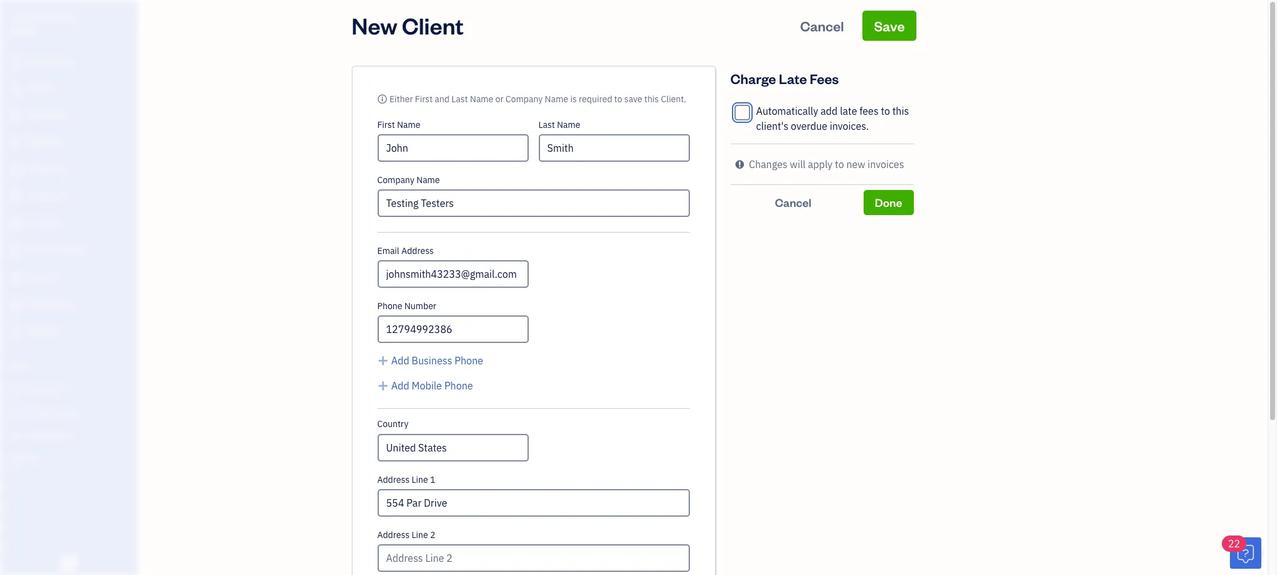 Task type: vqa. For each thing, say whether or not it's contained in the screenshot.
END DATE IN MM/DD/YYYY FORMAT text box
no



Task type: describe. For each thing, give the bounding box(es) containing it.
chart image
[[8, 299, 23, 311]]

company name
[[377, 174, 440, 186]]

or
[[495, 93, 504, 105]]

report image
[[8, 326, 23, 338]]

resource center badge image
[[1230, 538, 1261, 569]]

bank connections link
[[3, 425, 134, 447]]

new client
[[352, 11, 464, 40]]

0 vertical spatial phone
[[377, 300, 402, 312]]

invoice image
[[8, 137, 23, 149]]

bank
[[9, 430, 27, 440]]

client's
[[756, 120, 789, 132]]

0 vertical spatial company
[[506, 93, 543, 105]]

settings link
[[3, 448, 134, 470]]

client image
[[8, 83, 23, 95]]

charge late fees
[[730, 70, 839, 87]]

1 vertical spatial cancel button
[[730, 190, 856, 215]]

mobile
[[412, 380, 442, 392]]

add business phone button
[[377, 353, 483, 368]]

0 vertical spatial cancel button
[[789, 11, 855, 41]]

late
[[840, 105, 857, 117]]

this inside automatically add late fees to this client's overdue invoices.
[[892, 105, 909, 117]]

invoices
[[868, 158, 904, 171]]

save
[[874, 17, 905, 35]]

items and services link
[[3, 401, 134, 423]]

Address Line 2 text field
[[377, 544, 690, 572]]

phone for add business phone
[[455, 354, 483, 367]]

line for 1
[[412, 474, 428, 486]]

changes will apply to new invoices
[[749, 158, 904, 171]]

late
[[779, 70, 807, 87]]

plus image for add business phone
[[377, 353, 389, 368]]

cancel for the bottom cancel button
[[775, 195, 812, 210]]

overdue
[[791, 120, 827, 132]]

to inside automatically add late fees to this client's overdue invoices.
[[881, 105, 890, 117]]

fees
[[810, 70, 839, 87]]

0 horizontal spatial company
[[377, 174, 414, 186]]

primary image
[[377, 93, 387, 105]]

business
[[412, 354, 452, 367]]

expense image
[[8, 191, 23, 203]]

apply
[[808, 158, 833, 171]]

email
[[377, 245, 399, 257]]

22
[[1228, 538, 1240, 550]]

connections
[[29, 430, 74, 440]]

will
[[790, 158, 806, 171]]

0 vertical spatial address
[[401, 245, 434, 257]]

team members
[[9, 384, 64, 394]]

1 horizontal spatial and
[[435, 93, 449, 105]]

done
[[875, 195, 902, 210]]

1
[[430, 474, 435, 486]]

owner
[[10, 25, 35, 35]]

new
[[352, 11, 397, 40]]

save
[[624, 93, 642, 105]]

plus image for add mobile phone
[[377, 378, 389, 393]]

Company Name text field
[[377, 189, 690, 217]]

is
[[570, 93, 577, 105]]

add
[[821, 105, 838, 117]]

invoices.
[[830, 120, 869, 132]]

cancel for the top cancel button
[[800, 17, 844, 35]]

address for address line 2
[[377, 529, 410, 541]]

main element
[[0, 0, 169, 575]]

bank connections
[[9, 430, 74, 440]]

apps link
[[3, 355, 134, 377]]

automatically add late fees to this client's overdue invoices.
[[756, 105, 909, 132]]

either
[[389, 93, 413, 105]]

name for first name
[[397, 119, 420, 130]]

line for 2
[[412, 529, 428, 541]]

new
[[846, 158, 865, 171]]

Phone Number text field
[[377, 316, 528, 343]]

freshbooks image
[[59, 555, 79, 570]]



Task type: locate. For each thing, give the bounding box(es) containing it.
2 vertical spatial phone
[[444, 380, 473, 392]]

either first and last name or company name is required to save this client.
[[389, 93, 686, 105]]

add business phone
[[391, 354, 483, 367]]

phone right mobile
[[444, 380, 473, 392]]

address right "email"
[[401, 245, 434, 257]]

james
[[10, 11, 38, 23]]

phone for add mobile phone
[[444, 380, 473, 392]]

phone inside button
[[455, 354, 483, 367]]

address
[[401, 245, 434, 257], [377, 474, 410, 486], [377, 529, 410, 541]]

items and services
[[9, 407, 76, 417]]

address line 2
[[377, 529, 435, 541]]

timer image
[[8, 245, 23, 257]]

automatically
[[756, 105, 818, 117]]

1 plus image from the top
[[377, 353, 389, 368]]

company right or
[[506, 93, 543, 105]]

line left the 2
[[412, 529, 428, 541]]

to
[[614, 93, 622, 105], [881, 105, 890, 117], [835, 158, 844, 171]]

dashboard image
[[8, 56, 23, 68]]

and
[[435, 93, 449, 105], [30, 407, 44, 417]]

22 button
[[1222, 536, 1261, 569]]

2 plus image from the top
[[377, 378, 389, 393]]

plus image left business
[[377, 353, 389, 368]]

2 vertical spatial address
[[377, 529, 410, 541]]

last left or
[[452, 93, 468, 105]]

add
[[391, 354, 409, 367], [391, 380, 409, 392]]

changes
[[749, 158, 788, 171]]

1 vertical spatial address
[[377, 474, 410, 486]]

1 horizontal spatial to
[[835, 158, 844, 171]]

company down first name
[[377, 174, 414, 186]]

1 vertical spatial phone
[[455, 354, 483, 367]]

team
[[9, 384, 29, 394]]

country
[[377, 418, 408, 430]]

1 horizontal spatial first
[[415, 93, 433, 105]]

last down 'either first and last name or company name is required to save this client.'
[[539, 119, 555, 130]]

company
[[506, 93, 543, 105], [377, 174, 414, 186]]

items
[[9, 407, 29, 417]]

plus image up "country"
[[377, 378, 389, 393]]

address for address line 1
[[377, 474, 410, 486]]

number
[[404, 300, 436, 312]]

1 add from the top
[[391, 354, 409, 367]]

0 vertical spatial last
[[452, 93, 468, 105]]

First Name text field
[[377, 134, 528, 162]]

2
[[430, 529, 435, 541]]

to left save
[[614, 93, 622, 105]]

name for last name
[[557, 119, 580, 130]]

charge
[[730, 70, 776, 87]]

apps
[[9, 361, 28, 371]]

address left the 1
[[377, 474, 410, 486]]

1 vertical spatial cancel
[[775, 195, 812, 210]]

0 horizontal spatial this
[[644, 93, 659, 105]]

1 horizontal spatial company
[[506, 93, 543, 105]]

last
[[452, 93, 468, 105], [539, 119, 555, 130]]

0 horizontal spatial first
[[377, 119, 395, 130]]

estimate image
[[8, 110, 23, 122]]

add inside button
[[391, 380, 409, 392]]

2 horizontal spatial to
[[881, 105, 890, 117]]

1 vertical spatial plus image
[[377, 378, 389, 393]]

this
[[644, 93, 659, 105], [892, 105, 909, 117]]

name left is
[[545, 93, 568, 105]]

0 vertical spatial cancel
[[800, 17, 844, 35]]

last name
[[539, 119, 580, 130]]

0 horizontal spatial last
[[452, 93, 468, 105]]

Last Name text field
[[539, 134, 690, 162]]

this right save
[[644, 93, 659, 105]]

address left the 2
[[377, 529, 410, 541]]

add for add business phone
[[391, 354, 409, 367]]

1 vertical spatial first
[[377, 119, 395, 130]]

name down either
[[397, 119, 420, 130]]

project image
[[8, 218, 23, 230]]

peterson
[[40, 11, 77, 23]]

team members link
[[3, 378, 134, 400]]

1 vertical spatial company
[[377, 174, 414, 186]]

fees
[[859, 105, 879, 117]]

1 vertical spatial and
[[30, 407, 44, 417]]

exclamationcircle image
[[735, 157, 744, 172]]

members
[[31, 384, 64, 394]]

2 add from the top
[[391, 380, 409, 392]]

0 vertical spatial first
[[415, 93, 433, 105]]

client.
[[661, 93, 686, 105]]

first
[[415, 93, 433, 105], [377, 119, 395, 130]]

0 vertical spatial and
[[435, 93, 449, 105]]

cancel
[[800, 17, 844, 35], [775, 195, 812, 210]]

required
[[579, 93, 612, 105]]

1 horizontal spatial last
[[539, 119, 555, 130]]

phone down phone number text field
[[455, 354, 483, 367]]

name
[[470, 93, 493, 105], [545, 93, 568, 105], [397, 119, 420, 130], [557, 119, 580, 130], [416, 174, 440, 186]]

0 vertical spatial line
[[412, 474, 428, 486]]

settings
[[9, 454, 38, 464]]

1 vertical spatial last
[[539, 119, 555, 130]]

add left mobile
[[391, 380, 409, 392]]

phone number
[[377, 300, 436, 312]]

this right fees
[[892, 105, 909, 117]]

1 vertical spatial line
[[412, 529, 428, 541]]

cancel up fees
[[800, 17, 844, 35]]

and inside main element
[[30, 407, 44, 417]]

name for company name
[[416, 174, 440, 186]]

0 vertical spatial add
[[391, 354, 409, 367]]

Address Line 1 text field
[[377, 489, 690, 517]]

plus image
[[377, 353, 389, 368], [377, 378, 389, 393]]

2 line from the top
[[412, 529, 428, 541]]

1 horizontal spatial this
[[892, 105, 909, 117]]

address line 1
[[377, 474, 435, 486]]

to right fees
[[881, 105, 890, 117]]

Country text field
[[379, 435, 527, 460]]

add inside button
[[391, 354, 409, 367]]

cancel button down 'will' on the right of page
[[730, 190, 856, 215]]

and right 'items'
[[30, 407, 44, 417]]

save button
[[863, 11, 916, 41]]

first down primary image at the top of the page
[[377, 119, 395, 130]]

to left the new
[[835, 158, 844, 171]]

name down is
[[557, 119, 580, 130]]

1 vertical spatial add
[[391, 380, 409, 392]]

services
[[45, 407, 76, 417]]

cancel button up fees
[[789, 11, 855, 41]]

add mobile phone button
[[377, 378, 473, 393]]

0 vertical spatial plus image
[[377, 353, 389, 368]]

add left business
[[391, 354, 409, 367]]

cancel down 'will' on the right of page
[[775, 195, 812, 210]]

and right either
[[435, 93, 449, 105]]

phone inside button
[[444, 380, 473, 392]]

add mobile phone
[[391, 380, 473, 392]]

cancel button
[[789, 11, 855, 41], [730, 190, 856, 215]]

add for add mobile phone
[[391, 380, 409, 392]]

line
[[412, 474, 428, 486], [412, 529, 428, 541]]

line left the 1
[[412, 474, 428, 486]]

first name
[[377, 119, 420, 130]]

money image
[[8, 272, 23, 284]]

email address
[[377, 245, 434, 257]]

0 horizontal spatial to
[[614, 93, 622, 105]]

client
[[402, 11, 464, 40]]

payment image
[[8, 164, 23, 176]]

phone left number
[[377, 300, 402, 312]]

name down first name text field
[[416, 174, 440, 186]]

Email Address text field
[[377, 260, 528, 288]]

first right either
[[415, 93, 433, 105]]

1 line from the top
[[412, 474, 428, 486]]

0 horizontal spatial and
[[30, 407, 44, 417]]

james peterson owner
[[10, 11, 77, 35]]

name left or
[[470, 93, 493, 105]]

done button
[[864, 190, 914, 215]]

phone
[[377, 300, 402, 312], [455, 354, 483, 367], [444, 380, 473, 392]]



